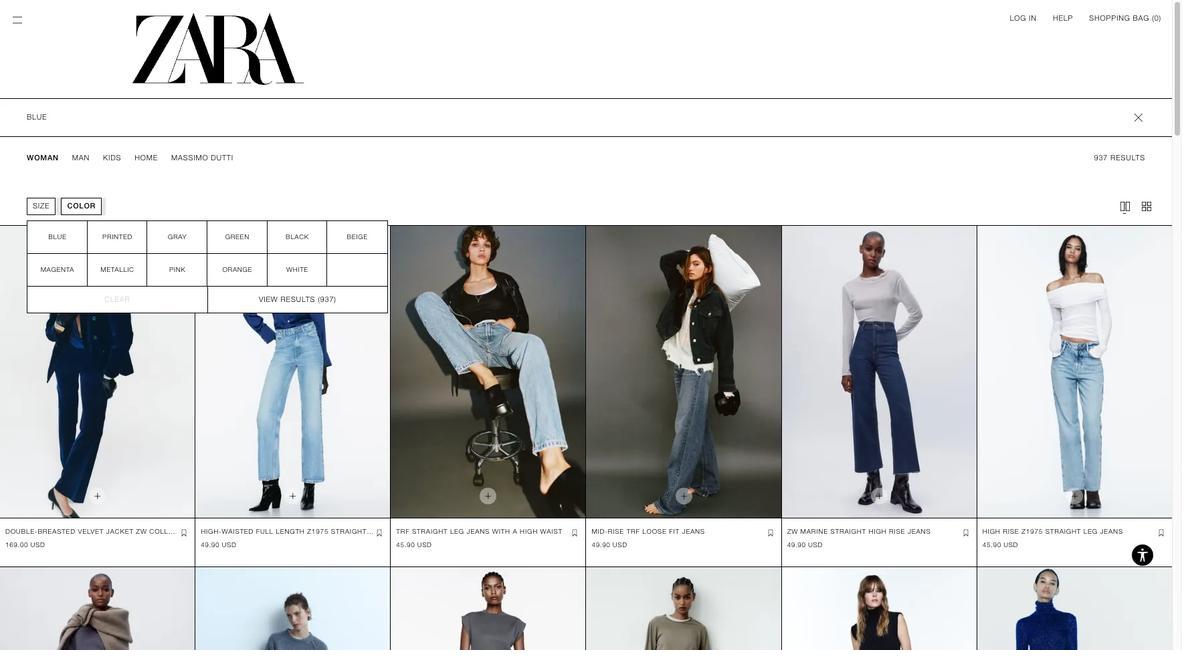 Task type: vqa. For each thing, say whether or not it's contained in the screenshot.


Task type: describe. For each thing, give the bounding box(es) containing it.
pink
[[169, 266, 186, 274]]

image 0 of zw marine straight high rise jeans from zara image
[[782, 226, 977, 518]]

add item to wishlist image for high-waisted full length z1975 straight leg jeans
[[374, 528, 385, 539]]

color button
[[61, 198, 102, 215]]

woman
[[27, 154, 59, 163]]

double-breasted velvet jacket zw collection link
[[5, 527, 195, 538]]

log in
[[1010, 14, 1037, 23]]

jacket
[[106, 528, 134, 536]]

mid-
[[592, 528, 608, 536]]

0 status
[[1155, 14, 1159, 23]]

zara logo united states. go to homepage image
[[132, 13, 304, 85]]

man
[[72, 154, 90, 163]]

usd for high-
[[222, 542, 236, 549]]

clear button
[[27, 286, 207, 313]]

49.90 usd for waisted
[[201, 542, 236, 549]]

view results (937)
[[259, 295, 336, 304]]

collection
[[149, 528, 195, 536]]

high-waisted full length z1975 straight leg jeans link
[[201, 527, 409, 538]]

usd for zw
[[808, 542, 823, 549]]

image 0 of high rise z1975 straight leg jeans from zara image
[[977, 226, 1172, 518]]

double-breasted velvet jacket zw collection
[[5, 528, 195, 536]]

velvet
[[78, 528, 104, 536]]

in
[[1029, 14, 1037, 23]]

trf straight leg jeans with a high waist
[[396, 528, 563, 536]]

1 trf from the left
[[396, 528, 410, 536]]

waisted
[[222, 528, 254, 536]]

49.90 usd for rise
[[592, 542, 627, 549]]

metallic
[[101, 266, 134, 274]]

(937)
[[318, 295, 336, 304]]

0 horizontal spatial image 0 of high-waisted full length z1975 straight leg jeans from zara image
[[195, 226, 390, 518]]

jeans for zw
[[908, 528, 931, 536]]

jeans for high
[[1100, 528, 1123, 536]]

log
[[1010, 14, 1026, 23]]

add item to wishlist image for mid-rise trf loose fit jeans
[[765, 528, 776, 539]]

add item to wishlist image
[[179, 528, 189, 539]]

with
[[492, 528, 510, 536]]

straight inside high-waisted full length z1975 straight leg jeans link
[[331, 528, 367, 536]]

2 zw from the left
[[787, 528, 798, 536]]

usd for double-
[[30, 542, 45, 549]]

size
[[33, 202, 50, 211]]

49.90 for high-
[[201, 542, 220, 549]]

169.00 usd
[[5, 542, 45, 549]]

green
[[225, 234, 249, 241]]

45.90 usd for rise
[[983, 542, 1018, 549]]

2 leg from the left
[[450, 528, 464, 536]]

image 0 of double-breasted velvet jacket zw collection from zara image
[[0, 226, 195, 518]]

3 high from the left
[[983, 528, 1001, 536]]

2 trf from the left
[[627, 528, 640, 536]]

image 0 of zw marine high rise straight pocket jeans from zara image
[[0, 568, 195, 651]]

kids button
[[103, 153, 121, 164]]

trf straight leg jeans with a high waist link
[[396, 527, 563, 538]]

mid-rise trf loose fit jeans link
[[592, 527, 705, 538]]

49.90 usd for marine
[[787, 542, 823, 549]]

length
[[276, 528, 305, 536]]

waist
[[540, 528, 563, 536]]

massimo dutti button
[[171, 153, 234, 164]]

help link
[[1053, 13, 1073, 24]]

straight inside zw marine straight high rise jeans link
[[831, 528, 866, 536]]

45.90 for trf
[[396, 542, 415, 549]]

2 high from the left
[[869, 528, 887, 536]]

high rise z1975 straight leg jeans
[[983, 528, 1123, 536]]

45.90 usd for straight
[[396, 542, 432, 549]]

image 0 of mid-rise trf loose fit jeans from zara image
[[586, 226, 781, 518]]

1 high from the left
[[520, 528, 538, 536]]

a
[[513, 528, 518, 536]]

marine
[[801, 528, 828, 536]]

0
[[1155, 14, 1159, 23]]

usd for mid-
[[613, 542, 627, 549]]

high-
[[201, 528, 222, 536]]

orange
[[223, 266, 252, 274]]

clear
[[104, 295, 130, 304]]

log in link
[[1010, 13, 1037, 24]]

breasted
[[38, 528, 76, 536]]

image 0 of z1975 mom fit jeans with a high waist from zara image
[[391, 568, 586, 651]]

home
[[135, 154, 158, 163]]



Task type: locate. For each thing, give the bounding box(es) containing it.
1 horizontal spatial 45.90
[[983, 542, 1001, 549]]

0 horizontal spatial 49.90
[[201, 542, 220, 549]]

5 usd from the left
[[808, 542, 823, 549]]

zw left marine
[[787, 528, 798, 536]]

size button
[[27, 198, 56, 215]]

1 usd from the left
[[30, 542, 45, 549]]

49.90 down marine
[[787, 542, 806, 549]]

1 straight from the left
[[331, 528, 367, 536]]

add item to wishlist image for high rise z1975 straight leg jeans
[[1156, 528, 1167, 539]]

1 jeans from the left
[[386, 528, 409, 536]]

woman button
[[27, 153, 59, 164]]

49.90 down 'mid-'
[[592, 542, 611, 549]]

0 horizontal spatial 45.90 usd
[[396, 542, 432, 549]]

3 add item to wishlist image from the left
[[765, 528, 776, 539]]

49.90
[[201, 542, 220, 549], [592, 542, 611, 549], [787, 542, 806, 549]]

2 45.90 usd from the left
[[983, 542, 1018, 549]]

937
[[1094, 154, 1108, 163]]

1 horizontal spatial 49.90 usd
[[592, 542, 627, 549]]

open menu image
[[11, 13, 24, 27]]

4 straight from the left
[[1046, 528, 1081, 536]]

2 jeans from the left
[[467, 528, 490, 536]]

jeans inside zw marine straight high rise jeans link
[[908, 528, 931, 536]]

5 jeans from the left
[[1100, 528, 1123, 536]]

2 horizontal spatial leg
[[1084, 528, 1098, 536]]

zoom change image
[[1119, 200, 1132, 213]]

magenta
[[41, 266, 74, 274]]

home button
[[135, 153, 158, 164]]

jeans inside the trf straight leg jeans with a high waist link
[[467, 528, 490, 536]]

loose
[[642, 528, 667, 536]]

zw right jacket
[[136, 528, 147, 536]]

0 horizontal spatial leg
[[369, 528, 383, 536]]

color
[[67, 202, 96, 211]]

jeans
[[386, 528, 409, 536], [467, 528, 490, 536], [682, 528, 705, 536], [908, 528, 931, 536], [1100, 528, 1123, 536]]

massimo dutti
[[171, 154, 234, 163]]

high-waisted full length z1975 straight leg jeans
[[201, 528, 409, 536]]

0 horizontal spatial high
[[520, 528, 538, 536]]

0 horizontal spatial trf
[[396, 528, 410, 536]]

massimo
[[171, 154, 208, 163]]

2 horizontal spatial rise
[[1003, 528, 1019, 536]]

zoom change image
[[1140, 200, 1153, 213]]

0 horizontal spatial results
[[281, 295, 315, 304]]

45.90 usd down the trf straight leg jeans with a high waist link
[[396, 542, 432, 549]]

3 leg from the left
[[1084, 528, 1098, 536]]

fit
[[669, 528, 680, 536]]

1 horizontal spatial rise
[[889, 528, 905, 536]]

add item to wishlist image for zw marine straight high rise jeans
[[961, 528, 971, 539]]

2 49.90 from the left
[[592, 542, 611, 549]]

leg
[[369, 528, 383, 536], [450, 528, 464, 536], [1084, 528, 1098, 536]]

beige
[[347, 234, 368, 241]]

1 horizontal spatial image 0 of high-waisted full length z1975 straight leg jeans from zara image
[[782, 568, 977, 651]]

2 rise from the left
[[889, 528, 905, 536]]

jeans inside high-waisted full length z1975 straight leg jeans link
[[386, 528, 409, 536]]

2 45.90 from the left
[[983, 542, 1001, 549]]

49.90 down high-
[[201, 542, 220, 549]]

usd for high
[[1004, 542, 1018, 549]]

gray
[[168, 234, 187, 241]]

shopping
[[1089, 14, 1130, 23]]

1 horizontal spatial trf
[[627, 528, 640, 536]]

1 horizontal spatial high
[[869, 528, 887, 536]]

1 horizontal spatial 45.90 usd
[[983, 542, 1018, 549]]

1 horizontal spatial results
[[1111, 154, 1145, 163]]

shopping bag ( 0 )
[[1089, 14, 1161, 23]]

dutti
[[211, 154, 234, 163]]

1 z1975 from the left
[[307, 528, 329, 536]]

169.00
[[5, 542, 28, 549]]

1 49.90 from the left
[[201, 542, 220, 549]]

z1975
[[307, 528, 329, 536], [1022, 528, 1043, 536]]

49.90 usd down marine
[[787, 542, 823, 549]]

4 jeans from the left
[[908, 528, 931, 536]]

2 horizontal spatial high
[[983, 528, 1001, 536]]

blue
[[48, 234, 67, 241]]

(
[[1152, 14, 1155, 23]]

view
[[259, 295, 278, 304]]

3 rise from the left
[[1003, 528, 1019, 536]]

results
[[1111, 154, 1145, 163], [281, 295, 315, 304]]

1 vertical spatial results
[[281, 295, 315, 304]]

help
[[1053, 14, 1073, 23]]

man button
[[72, 153, 90, 164]]

0 horizontal spatial 49.90 usd
[[201, 542, 236, 549]]

high rise z1975 straight leg jeans link
[[983, 527, 1123, 538]]

49.90 usd down high-
[[201, 542, 236, 549]]

3 49.90 from the left
[[787, 542, 806, 549]]

1 vertical spatial image 0 of high-waisted full length z1975 straight leg jeans from zara image
[[782, 568, 977, 651]]

full
[[256, 528, 274, 536]]

45.90 usd
[[396, 542, 432, 549], [983, 542, 1018, 549]]

45.90 for high
[[983, 542, 1001, 549]]

usd right 169.00 at the left bottom of page
[[30, 542, 45, 549]]

jeans for mid-
[[682, 528, 705, 536]]

937 results
[[1094, 154, 1145, 163]]

1 rise from the left
[[608, 528, 624, 536]]

5 add item to wishlist image from the left
[[1156, 528, 1167, 539]]

results right 937
[[1111, 154, 1145, 163]]

0 vertical spatial results
[[1111, 154, 1145, 163]]

4 add item to wishlist image from the left
[[961, 528, 971, 539]]

usd for trf
[[417, 542, 432, 549]]

2 49.90 usd from the left
[[592, 542, 627, 549]]

2 horizontal spatial 49.90
[[787, 542, 806, 549]]

straight inside high rise z1975 straight leg jeans link
[[1046, 528, 1081, 536]]

3 straight from the left
[[831, 528, 866, 536]]

0 horizontal spatial z1975
[[307, 528, 329, 536]]

black
[[286, 234, 309, 241]]

1 add item to wishlist image from the left
[[374, 528, 385, 539]]

zw inside 'link'
[[136, 528, 147, 536]]

0 vertical spatial image 0 of high-waisted full length z1975 straight leg jeans from zara image
[[195, 226, 390, 518]]

rise
[[608, 528, 624, 536], [889, 528, 905, 536], [1003, 528, 1019, 536]]

accessibility image
[[1129, 543, 1156, 569]]

None field
[[0, 98, 1172, 137]]

image 0 of metallic thread knit midi dress from zara image
[[977, 568, 1172, 651]]

1 leg from the left
[[369, 528, 383, 536]]

0 horizontal spatial 45.90
[[396, 542, 415, 549]]

kids
[[103, 154, 121, 163]]

49.90 usd down 'mid-'
[[592, 542, 627, 549]]

Search for an item, color, collection... field
[[27, 99, 1132, 136]]

0 horizontal spatial rise
[[608, 528, 624, 536]]

1 zw from the left
[[136, 528, 147, 536]]

jeans inside mid-rise trf loose fit jeans link
[[682, 528, 705, 536]]

straight
[[331, 528, 367, 536], [412, 528, 448, 536], [831, 528, 866, 536], [1046, 528, 1081, 536]]

jeans inside high rise z1975 straight leg jeans link
[[1100, 528, 1123, 536]]

49.90 for zw
[[787, 542, 806, 549]]

trf
[[396, 528, 410, 536], [627, 528, 640, 536]]

2 usd from the left
[[222, 542, 236, 549]]

straight inside the trf straight leg jeans with a high waist link
[[412, 528, 448, 536]]

double-
[[5, 528, 38, 536]]

zw marine straight high rise jeans link
[[787, 527, 931, 538]]

49.90 for mid-
[[592, 542, 611, 549]]

add item to wishlist image
[[374, 528, 385, 539], [570, 528, 580, 539], [765, 528, 776, 539], [961, 528, 971, 539], [1156, 528, 1167, 539]]

45.90
[[396, 542, 415, 549], [983, 542, 1001, 549]]

0 horizontal spatial zw
[[136, 528, 147, 536]]

usd down marine
[[808, 542, 823, 549]]

2 z1975 from the left
[[1022, 528, 1043, 536]]

image 0 of cropped cozy knit sweater from zara image
[[195, 568, 390, 651]]

rise for high
[[1003, 528, 1019, 536]]

usd
[[30, 542, 45, 549], [222, 542, 236, 549], [417, 542, 432, 549], [613, 542, 627, 549], [808, 542, 823, 549], [1004, 542, 1018, 549]]

1 49.90 usd from the left
[[201, 542, 236, 549]]

white
[[286, 266, 308, 274]]

1 horizontal spatial 49.90
[[592, 542, 611, 549]]

2 straight from the left
[[412, 528, 448, 536]]

mid-rise trf loose fit jeans
[[592, 528, 705, 536]]

zw
[[136, 528, 147, 536], [787, 528, 798, 536]]

6 usd from the left
[[1004, 542, 1018, 549]]

2 horizontal spatial 49.90 usd
[[787, 542, 823, 549]]

3 usd from the left
[[417, 542, 432, 549]]

high
[[520, 528, 538, 536], [869, 528, 887, 536], [983, 528, 1001, 536]]

1 horizontal spatial leg
[[450, 528, 464, 536]]

1 horizontal spatial zw
[[787, 528, 798, 536]]

results for 937
[[1111, 154, 1145, 163]]

image 0 of high-waisted full length z1975 straight leg jeans from zara image
[[195, 226, 390, 518], [782, 568, 977, 651]]

1 45.90 usd from the left
[[396, 542, 432, 549]]

3 49.90 usd from the left
[[787, 542, 823, 549]]

rise for mid-
[[608, 528, 624, 536]]

zw marine straight high rise jeans
[[787, 528, 931, 536]]

printed
[[102, 234, 132, 241]]

usd down high rise z1975 straight leg jeans link
[[1004, 542, 1018, 549]]

usd down the trf straight leg jeans with a high waist link
[[417, 542, 432, 549]]

results for view
[[281, 295, 315, 304]]

4 usd from the left
[[613, 542, 627, 549]]

3 jeans from the left
[[682, 528, 705, 536]]

image 0 of full length trf mid-rise wide leg jeans from zara image
[[586, 568, 781, 651]]

usd down mid-rise trf loose fit jeans link
[[613, 542, 627, 549]]

add item to wishlist image for trf straight leg jeans with a high waist
[[570, 528, 580, 539]]

49.90 usd
[[201, 542, 236, 549], [592, 542, 627, 549], [787, 542, 823, 549]]

1 horizontal spatial z1975
[[1022, 528, 1043, 536]]

1 45.90 from the left
[[396, 542, 415, 549]]

bag
[[1133, 14, 1150, 23]]

image 0 of trf straight leg jeans with a high waist from zara image
[[391, 226, 586, 518]]

usd down waisted
[[222, 542, 236, 549]]

2 add item to wishlist image from the left
[[570, 528, 580, 539]]

)
[[1159, 14, 1161, 23]]

results left (937)
[[281, 295, 315, 304]]

45.90 usd down high rise z1975 straight leg jeans link
[[983, 542, 1018, 549]]



